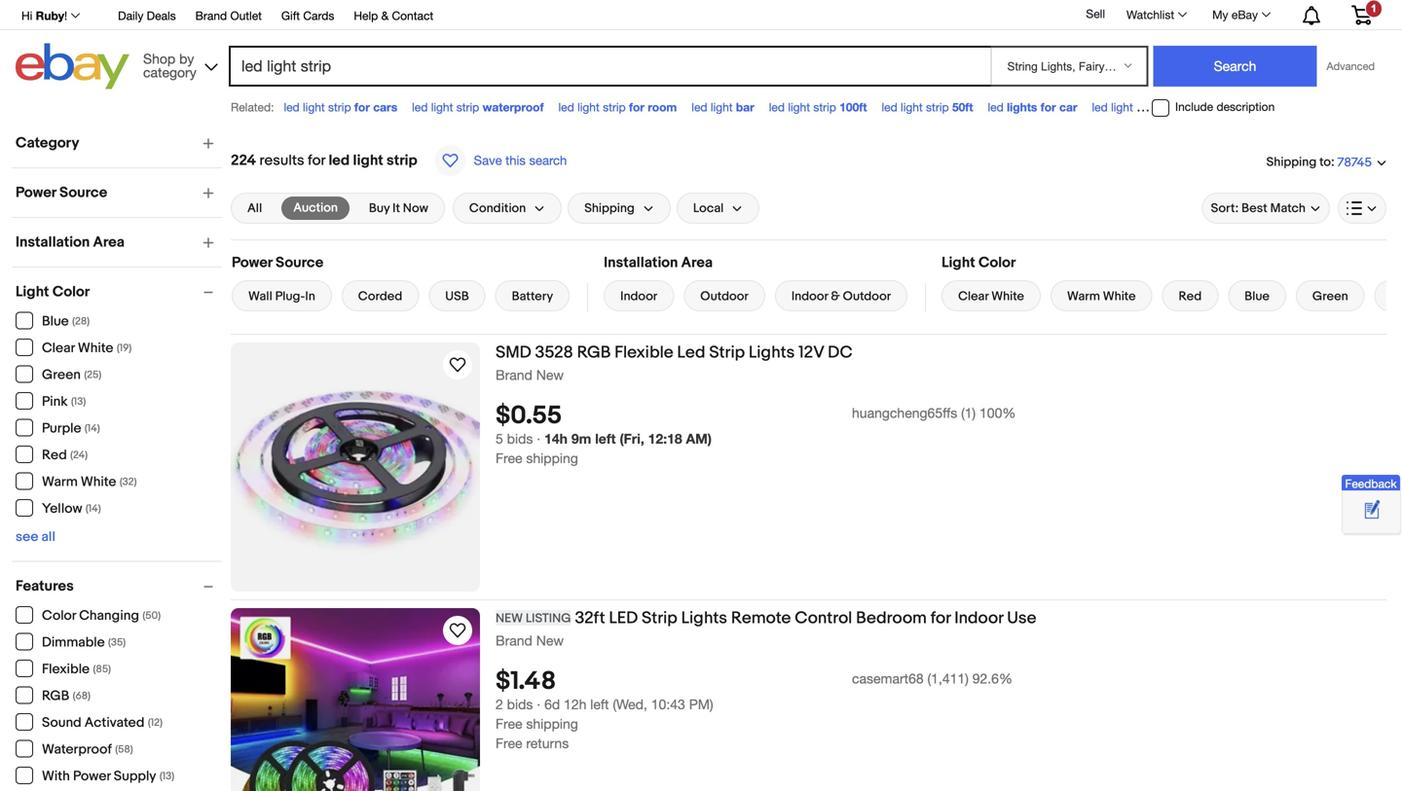 Task type: vqa. For each thing, say whether or not it's contained in the screenshot.


Task type: locate. For each thing, give the bounding box(es) containing it.
description
[[1217, 100, 1275, 114]]

1 vertical spatial new
[[496, 612, 523, 627]]

0 horizontal spatial shipping
[[584, 201, 635, 216]]

free for 5
[[496, 451, 522, 467]]

led right room
[[692, 100, 707, 114]]

78745
[[1338, 155, 1372, 170]]

12v
[[799, 343, 824, 363]]

left
[[595, 431, 616, 447], [590, 697, 609, 713]]

1 horizontal spatial light
[[942, 254, 975, 272]]

led for led lights for car
[[988, 100, 1004, 114]]

2 horizontal spatial power
[[232, 254, 272, 272]]

1 horizontal spatial power source
[[232, 254, 323, 272]]

(wed,
[[613, 697, 647, 713]]

1 vertical spatial source
[[276, 254, 323, 272]]

1 vertical spatial power
[[232, 254, 272, 272]]

shipping down 6d
[[526, 716, 578, 732]]

1 bids from the top
[[507, 431, 533, 447]]

(13) right pink
[[71, 396, 86, 409]]

1 free from the top
[[496, 451, 522, 467]]

outdoor up led
[[700, 289, 749, 304]]

power up wall
[[232, 254, 272, 272]]

0 horizontal spatial installation
[[16, 234, 90, 251]]

0 vertical spatial color
[[979, 254, 1016, 272]]

new inside the 'smd 3528 rgb flexible led strip lights 12v dc brand new'
[[536, 367, 564, 383]]

cars
[[373, 100, 397, 114]]

condition button
[[453, 193, 562, 224]]

strip for led light strip for room
[[603, 100, 626, 114]]

3 free from the top
[[496, 736, 522, 752]]

· left 14h
[[537, 431, 541, 447]]

outdoor up dc at the top right
[[843, 289, 891, 304]]

source down category dropdown button in the left of the page
[[59, 184, 107, 202]]

light up 224 results for led light strip
[[303, 100, 325, 114]]

0 horizontal spatial flexible
[[42, 662, 90, 678]]

indoor up 12v
[[792, 289, 828, 304]]

led right waterproof
[[558, 100, 574, 114]]

ebay
[[1232, 8, 1258, 21]]

(14) for purple
[[85, 423, 100, 435]]

0 vertical spatial left
[[595, 431, 616, 447]]

red left blue link
[[1179, 289, 1202, 304]]

listing
[[526, 612, 571, 627]]

(14) up (24)
[[85, 423, 100, 435]]

12h
[[564, 697, 587, 713]]

0 horizontal spatial red
[[42, 447, 67, 464]]

shop
[[143, 51, 175, 67]]

white for warm white (32)
[[81, 474, 116, 491]]

blue inside main content
[[1245, 289, 1270, 304]]

shipping inside huangcheng65ffs (1) 100% 5 bids · 14h 9m left (fri, 12:18 am) free shipping
[[526, 451, 578, 467]]

1 vertical spatial shipping
[[584, 201, 635, 216]]

1 horizontal spatial area
[[681, 254, 713, 272]]

1 vertical spatial light color
[[16, 283, 90, 301]]

strip inside the 'smd 3528 rgb flexible led strip lights 12v dc brand new'
[[709, 343, 745, 363]]

led for led light strip outdoor
[[1092, 100, 1108, 114]]

0 vertical spatial blue
[[1245, 289, 1270, 304]]

help & contact link
[[354, 6, 434, 27]]

1 vertical spatial ·
[[537, 697, 541, 713]]

1 horizontal spatial clear
[[958, 289, 989, 304]]

shipping
[[526, 451, 578, 467], [526, 716, 578, 732]]

light up buy
[[353, 152, 383, 169]]

flexible inside the 'smd 3528 rgb flexible led strip lights 12v dc brand new'
[[615, 343, 673, 363]]

0 vertical spatial free
[[496, 451, 522, 467]]

1 horizontal spatial (13)
[[160, 771, 174, 783]]

smd 3528 rgb flexible led strip lights 12v dc heading
[[496, 343, 853, 363]]

1 vertical spatial installation
[[604, 254, 678, 272]]

indoor up smd 3528 rgb flexible led strip lights 12v dc 'heading'
[[620, 289, 658, 304]]

1 vertical spatial left
[[590, 697, 609, 713]]

0 vertical spatial clear
[[958, 289, 989, 304]]

1 horizontal spatial rgb
[[577, 343, 611, 363]]

led
[[609, 609, 638, 629]]

1 horizontal spatial indoor
[[792, 289, 828, 304]]

see
[[16, 529, 38, 546]]

white for clear white
[[992, 289, 1024, 304]]

pink
[[42, 394, 68, 410]]

None submit
[[1153, 46, 1317, 87]]

0 horizontal spatial clear
[[42, 340, 75, 357]]

indoor inside new listing 32ft led strip lights remote control bedroom for indoor use brand new
[[955, 609, 1003, 629]]

0 vertical spatial green
[[1313, 289, 1348, 304]]

lights inside the 'smd 3528 rgb flexible led strip lights 12v dc brand new'
[[749, 343, 795, 363]]

0 vertical spatial light color
[[942, 254, 1016, 272]]

1 horizontal spatial installation area
[[604, 254, 713, 272]]

1 vertical spatial bids
[[507, 697, 533, 713]]

source up the plug-
[[276, 254, 323, 272]]

bids
[[507, 431, 533, 447], [507, 697, 533, 713]]

left right 12h
[[590, 697, 609, 713]]

category
[[16, 134, 79, 152]]

1 vertical spatial installation area
[[604, 254, 713, 272]]

outdoor
[[700, 289, 749, 304], [843, 289, 891, 304]]

0 vertical spatial (13)
[[71, 396, 86, 409]]

clear for clear white (19)
[[42, 340, 75, 357]]

& inside main content
[[831, 289, 840, 304]]

blue right red link
[[1245, 289, 1270, 304]]

shipping inside dropdown button
[[584, 201, 635, 216]]

0 horizontal spatial lights
[[681, 609, 727, 629]]

area up light color dropdown button on the top left
[[93, 234, 125, 251]]

strip down search for anything text box at the top of page
[[603, 100, 626, 114]]

bids for 2
[[507, 697, 533, 713]]

new down the "listing"
[[536, 633, 564, 649]]

am)
[[686, 431, 712, 447]]

color up "blue (28)" at the left top of the page
[[52, 283, 90, 301]]

white up (25)
[[78, 340, 113, 357]]

category button
[[16, 134, 222, 152]]

strip right "led"
[[642, 609, 678, 629]]

shipping inside casemart68 (1,411) 92.6% 2 bids · 6d 12h left (wed, 10:43 pm) free shipping free returns
[[526, 716, 578, 732]]

1 horizontal spatial strip
[[709, 343, 745, 363]]

0 vertical spatial bids
[[507, 431, 533, 447]]

left inside casemart68 (1,411) 92.6% 2 bids · 6d 12h left (wed, 10:43 pm) free shipping free returns
[[590, 697, 609, 713]]

installation up "blue (28)" at the left top of the page
[[16, 234, 90, 251]]

see all button
[[16, 529, 55, 546]]

green right blue link
[[1313, 289, 1348, 304]]

· inside casemart68 (1,411) 92.6% 2 bids · 6d 12h left (wed, 10:43 pm) free shipping free returns
[[537, 697, 541, 713]]

indoor left use
[[955, 609, 1003, 629]]

strip left outdoor at top
[[1136, 100, 1159, 114]]

warm right 'clear white'
[[1067, 289, 1100, 304]]

dimmable
[[42, 635, 105, 651]]

left for 12h
[[590, 697, 609, 713]]

light left bar
[[711, 100, 733, 114]]

· for 6d
[[537, 697, 541, 713]]

bids for 5
[[507, 431, 533, 447]]

light down search for anything text box at the top of page
[[578, 100, 600, 114]]

led right bar
[[769, 100, 785, 114]]

free down 5 at the left bottom of the page
[[496, 451, 522, 467]]

0 horizontal spatial outdoor
[[700, 289, 749, 304]]

light up clear white link
[[942, 254, 975, 272]]

bids inside casemart68 (1,411) 92.6% 2 bids · 6d 12h left (wed, 10:43 pm) free shipping free returns
[[507, 697, 533, 713]]

led for led light strip waterproof
[[412, 100, 428, 114]]

smd 3528 rgb flexible led strip lights 12v dc brand new
[[496, 343, 853, 383]]

waterproof
[[483, 100, 544, 114]]

·
[[537, 431, 541, 447], [537, 697, 541, 713]]

0 horizontal spatial green
[[42, 367, 81, 384]]

0 vertical spatial (14)
[[85, 423, 100, 435]]

led light strip 50ft
[[882, 100, 973, 114]]

free left returns
[[496, 736, 522, 752]]

2 vertical spatial new
[[536, 633, 564, 649]]

shop by category banner
[[11, 0, 1387, 94]]

strip for led light strip 50ft
[[926, 100, 949, 114]]

1 vertical spatial color
[[52, 283, 90, 301]]

color
[[979, 254, 1016, 272], [52, 283, 90, 301], [42, 608, 76, 625]]

indoor for indoor
[[620, 289, 658, 304]]

battery link
[[495, 280, 570, 312]]

light color button
[[16, 283, 222, 301]]

1 horizontal spatial source
[[276, 254, 323, 272]]

1 vertical spatial warm
[[42, 474, 78, 491]]

1 vertical spatial power source
[[232, 254, 323, 272]]

clear
[[958, 289, 989, 304], [42, 340, 75, 357]]

0 vertical spatial power source
[[16, 184, 107, 202]]

&
[[381, 9, 389, 22], [831, 289, 840, 304]]

light right cars
[[431, 100, 453, 114]]

1 horizontal spatial green
[[1313, 289, 1348, 304]]

0 vertical spatial light
[[942, 254, 975, 272]]

0 horizontal spatial power source
[[16, 184, 107, 202]]

led right '100ft'
[[882, 100, 898, 114]]

new left the "listing"
[[496, 612, 523, 627]]

power source up "wall plug-in" link
[[232, 254, 323, 272]]

0 horizontal spatial (13)
[[71, 396, 86, 409]]

shipping down 14h
[[526, 451, 578, 467]]

(1)
[[961, 405, 976, 421]]

green for green
[[1313, 289, 1348, 304]]

indoor link
[[604, 280, 674, 312]]

2 vertical spatial free
[[496, 736, 522, 752]]

led
[[677, 343, 706, 363]]

blue link
[[1228, 280, 1286, 312]]

2 shipping from the top
[[526, 716, 578, 732]]

flexible (85)
[[42, 662, 111, 678]]

use
[[1007, 609, 1037, 629]]

light up "blue (28)" at the left top of the page
[[16, 283, 49, 301]]

installation area inside main content
[[604, 254, 713, 272]]

my ebay link
[[1202, 3, 1280, 26]]

green inside green link
[[1313, 289, 1348, 304]]

warm inside main content
[[1067, 289, 1100, 304]]

buy it now link
[[357, 197, 440, 220]]

1 horizontal spatial light color
[[942, 254, 1016, 272]]

clear white (19)
[[42, 340, 132, 357]]

2 outdoor from the left
[[843, 289, 891, 304]]

blue
[[1245, 289, 1270, 304], [42, 314, 69, 330]]

power source inside main content
[[232, 254, 323, 272]]

· inside huangcheng65ffs (1) 100% 5 bids · 14h 9m left (fri, 12:18 am) free shipping
[[537, 431, 541, 447]]

color inside main content
[[979, 254, 1016, 272]]

light right bar
[[788, 100, 810, 114]]

0 horizontal spatial indoor
[[620, 289, 658, 304]]

0 horizontal spatial warm
[[42, 474, 78, 491]]

shipping up indoor link
[[584, 201, 635, 216]]

all
[[247, 201, 262, 216]]

clear white
[[958, 289, 1024, 304]]

light for led light bar
[[711, 100, 733, 114]]

red left (24)
[[42, 447, 67, 464]]

rgb right 3528
[[577, 343, 611, 363]]

0 vertical spatial red
[[1179, 289, 1202, 304]]

& up dc at the top right
[[831, 289, 840, 304]]

strip left cars
[[328, 100, 351, 114]]

save this search button
[[429, 144, 573, 177]]

white
[[992, 289, 1024, 304], [1103, 289, 1136, 304], [78, 340, 113, 357], [81, 474, 116, 491]]

shipping to : 78745
[[1267, 155, 1372, 170]]

2 vertical spatial brand
[[496, 633, 533, 649]]

32ft led strip lights remote control bedroom for indoor use image
[[231, 609, 480, 792]]

strip for led light strip 100ft
[[813, 100, 836, 114]]

area up outdoor link
[[681, 254, 713, 272]]

2 horizontal spatial indoor
[[955, 609, 1003, 629]]

1 horizontal spatial power
[[73, 769, 111, 785]]

color up dimmable
[[42, 608, 76, 625]]

red
[[1179, 289, 1202, 304], [42, 447, 67, 464]]

Search for anything text field
[[232, 48, 987, 85]]

2 · from the top
[[537, 697, 541, 713]]

0 horizontal spatial &
[[381, 9, 389, 22]]

light inside main content
[[942, 254, 975, 272]]

warm up "yellow"
[[42, 474, 78, 491]]

installation area up light color dropdown button on the top left
[[16, 234, 125, 251]]

1 vertical spatial lights
[[681, 609, 727, 629]]

light
[[942, 254, 975, 272], [16, 283, 49, 301]]

0 vertical spatial &
[[381, 9, 389, 22]]

strip up buy it now link
[[387, 152, 417, 169]]

strip left '100ft'
[[813, 100, 836, 114]]

blue for blue (28)
[[42, 314, 69, 330]]

led right 'related:'
[[284, 100, 300, 114]]

rgb left (68)
[[42, 688, 69, 705]]

1 horizontal spatial flexible
[[615, 343, 673, 363]]

& for indoor
[[831, 289, 840, 304]]

1 horizontal spatial blue
[[1245, 289, 1270, 304]]

1 horizontal spatial outdoor
[[843, 289, 891, 304]]

· left 6d
[[537, 697, 541, 713]]

installation area button
[[16, 234, 222, 251]]

strip right led
[[709, 343, 745, 363]]

(19)
[[117, 342, 132, 355]]

brand down "smd"
[[496, 367, 533, 383]]

1 vertical spatial strip
[[642, 609, 678, 629]]

& inside "link"
[[381, 9, 389, 22]]

bids right 2
[[507, 697, 533, 713]]

indoor & outdoor link
[[775, 280, 908, 312]]

led light bar
[[692, 100, 754, 114]]

outdoor
[[1163, 100, 1207, 114]]

strip left 50ft
[[926, 100, 949, 114]]

0 vertical spatial flexible
[[615, 343, 673, 363]]

1 shipping from the top
[[526, 451, 578, 467]]

warm white link
[[1051, 280, 1153, 312]]

1 vertical spatial free
[[496, 716, 522, 732]]

blue left (28)
[[42, 314, 69, 330]]

1 vertical spatial (14)
[[86, 503, 101, 516]]

flexible left led
[[615, 343, 673, 363]]

& right the help
[[381, 9, 389, 22]]

clear for clear white
[[958, 289, 989, 304]]

white left red link
[[1103, 289, 1136, 304]]

light left 50ft
[[901, 100, 923, 114]]

(14) down warm white (32) at the bottom of page
[[86, 503, 101, 516]]

white left (32) on the bottom of page
[[81, 474, 116, 491]]

led for led light strip 100ft
[[769, 100, 785, 114]]

clear up smd 3528 rgb flexible led strip lights 12v dc link
[[958, 289, 989, 304]]

green up pink (13)
[[42, 367, 81, 384]]

0 vertical spatial shipping
[[1267, 155, 1317, 170]]

strip inside main content
[[387, 152, 417, 169]]

strip for led light strip for cars
[[328, 100, 351, 114]]

light for led light strip outdoor
[[1111, 100, 1133, 114]]

strip inside new listing 32ft led strip lights remote control bedroom for indoor use brand new
[[642, 609, 678, 629]]

light color up "blue (28)" at the left top of the page
[[16, 283, 90, 301]]

condition
[[469, 201, 526, 216]]

1 vertical spatial red
[[42, 447, 67, 464]]

light right car
[[1111, 100, 1133, 114]]

0 vertical spatial lights
[[749, 343, 795, 363]]

1 vertical spatial light
[[16, 283, 49, 301]]

category
[[143, 64, 196, 80]]

2 vertical spatial power
[[73, 769, 111, 785]]

(13) right supply
[[160, 771, 174, 783]]

power source down category
[[16, 184, 107, 202]]

with
[[42, 769, 70, 785]]

(1,411)
[[928, 671, 969, 687]]

flexible up rgb (68) at the left of the page
[[42, 662, 90, 678]]

clear white link
[[942, 280, 1041, 312]]

led for led light strip 50ft
[[882, 100, 898, 114]]

best
[[1242, 201, 1268, 216]]

shipping left to at the top of page
[[1267, 155, 1317, 170]]

results
[[259, 152, 304, 169]]

led for led light strip for room
[[558, 100, 574, 114]]

light color up clear white link
[[942, 254, 1016, 272]]

lights left 12v
[[749, 343, 795, 363]]

ruby
[[36, 9, 64, 22]]

0 horizontal spatial rgb
[[42, 688, 69, 705]]

power down waterproof (58)
[[73, 769, 111, 785]]

0 horizontal spatial strip
[[642, 609, 678, 629]]

white up smd 3528 rgb flexible led strip lights 12v dc link
[[992, 289, 1024, 304]]

1 vertical spatial clear
[[42, 340, 75, 357]]

0 vertical spatial shipping
[[526, 451, 578, 467]]

for right bedroom
[[931, 609, 951, 629]]

(68)
[[73, 690, 91, 703]]

0 vertical spatial area
[[93, 234, 125, 251]]

0 horizontal spatial power
[[16, 184, 56, 202]]

lights left remote
[[681, 609, 727, 629]]

new listing 32ft led strip lights remote control bedroom for indoor use brand new
[[496, 609, 1037, 649]]

free inside huangcheng65ffs (1) 100% 5 bids · 14h 9m left (fri, 12:18 am) free shipping
[[496, 451, 522, 467]]

new down 3528
[[536, 367, 564, 383]]

0 horizontal spatial area
[[93, 234, 125, 251]]

0 horizontal spatial blue
[[42, 314, 69, 330]]

0 vertical spatial strip
[[709, 343, 745, 363]]

& for help
[[381, 9, 389, 22]]

power down category
[[16, 184, 56, 202]]

2 free from the top
[[496, 716, 522, 732]]

1 vertical spatial brand
[[496, 367, 533, 383]]

0 vertical spatial ·
[[537, 431, 541, 447]]

huangcheng65ffs (1) 100% 5 bids · 14h 9m left (fri, 12:18 am) free shipping
[[496, 405, 1016, 467]]

brand
[[195, 9, 227, 22], [496, 367, 533, 383], [496, 633, 533, 649]]

area
[[93, 234, 125, 251], [681, 254, 713, 272]]

lights inside new listing 32ft led strip lights remote control bedroom for indoor use brand new
[[681, 609, 727, 629]]

led right car
[[1092, 100, 1108, 114]]

1 vertical spatial blue
[[42, 314, 69, 330]]

shipping inside shipping to : 78745
[[1267, 155, 1317, 170]]

0 vertical spatial warm
[[1067, 289, 1100, 304]]

1 · from the top
[[537, 431, 541, 447]]

free down 2
[[496, 716, 522, 732]]

installation up indoor link
[[604, 254, 678, 272]]

help & contact
[[354, 9, 434, 22]]

strip left waterproof
[[456, 100, 479, 114]]

0 horizontal spatial source
[[59, 184, 107, 202]]

(14) inside yellow (14)
[[86, 503, 101, 516]]

left right 9m
[[595, 431, 616, 447]]

1 horizontal spatial red
[[1179, 289, 1202, 304]]

warm for warm white (32)
[[42, 474, 78, 491]]

led right cars
[[412, 100, 428, 114]]

brand down the "listing"
[[496, 633, 533, 649]]

for left car
[[1041, 100, 1056, 114]]

left inside huangcheng65ffs (1) 100% 5 bids · 14h 9m left (fri, 12:18 am) free shipping
[[595, 431, 616, 447]]

color up clear white link
[[979, 254, 1016, 272]]

(13) inside with power supply (13)
[[160, 771, 174, 783]]

1 horizontal spatial lights
[[749, 343, 795, 363]]

3528
[[535, 343, 573, 363]]

32ft led strip lights remote control bedroom for indoor use heading
[[496, 609, 1037, 629]]

bids inside huangcheng65ffs (1) 100% 5 bids · 14h 9m left (fri, 12:18 am) free shipping
[[507, 431, 533, 447]]

sell link
[[1077, 7, 1114, 21]]

listing options selector. list view selected. image
[[1347, 201, 1378, 216]]

0 vertical spatial new
[[536, 367, 564, 383]]

bids right 5 at the left bottom of the page
[[507, 431, 533, 447]]

light for led light strip 100ft
[[788, 100, 810, 114]]

main content
[[231, 125, 1402, 792]]

led left lights
[[988, 100, 1004, 114]]

2 bids from the top
[[507, 697, 533, 713]]

1 horizontal spatial warm
[[1067, 289, 1100, 304]]

0 vertical spatial rgb
[[577, 343, 611, 363]]

1 vertical spatial &
[[831, 289, 840, 304]]

sort:
[[1211, 201, 1239, 216]]

light color
[[942, 254, 1016, 272], [16, 283, 90, 301]]

(58)
[[115, 744, 133, 757]]

Auction selected text field
[[293, 200, 338, 217]]

installation area up indoor link
[[604, 254, 713, 272]]

(35)
[[108, 637, 126, 650]]

1 horizontal spatial &
[[831, 289, 840, 304]]

warm white
[[1067, 289, 1136, 304]]

clear down "blue (28)" at the left top of the page
[[42, 340, 75, 357]]

(24)
[[70, 449, 88, 462]]

92.6%
[[973, 671, 1013, 687]]

(14) inside purple (14)
[[85, 423, 100, 435]]

0 horizontal spatial light
[[16, 283, 49, 301]]



Task type: describe. For each thing, give the bounding box(es) containing it.
my ebay
[[1212, 8, 1258, 21]]

red for red
[[1179, 289, 1202, 304]]

local button
[[677, 193, 760, 224]]

buy
[[369, 201, 390, 216]]

white for warm white
[[1103, 289, 1136, 304]]

daily deals
[[118, 9, 176, 22]]

brand inside account navigation
[[195, 9, 227, 22]]

search
[[529, 153, 567, 168]]

yellow
[[42, 501, 82, 518]]

changing
[[79, 608, 139, 625]]

indoor & outdoor
[[792, 289, 891, 304]]

brand outlet
[[195, 9, 262, 22]]

power inside main content
[[232, 254, 272, 272]]

watchlist link
[[1116, 3, 1196, 26]]

green for green (25)
[[42, 367, 81, 384]]

daily deals link
[[118, 6, 176, 27]]

1 horizontal spatial installation
[[604, 254, 678, 272]]

waterproof (58)
[[42, 742, 133, 759]]

(28)
[[72, 316, 90, 328]]

led up auction
[[329, 152, 350, 169]]

(14) for yellow
[[86, 503, 101, 516]]

wall plug-in link
[[232, 280, 332, 312]]

5
[[496, 431, 503, 447]]

for left cars
[[354, 100, 370, 114]]

all
[[41, 529, 55, 546]]

color changing (50)
[[42, 608, 161, 625]]

0 horizontal spatial installation area
[[16, 234, 125, 251]]

· for 14h
[[537, 431, 541, 447]]

light for led light strip 50ft
[[901, 100, 923, 114]]

for left room
[[629, 100, 645, 114]]

2
[[496, 697, 503, 713]]

light for led light strip waterproof
[[431, 100, 453, 114]]

in
[[305, 289, 315, 304]]

brand inside new listing 32ft led strip lights remote control bedroom for indoor use brand new
[[496, 633, 533, 649]]

:
[[1331, 155, 1335, 170]]

save this search
[[474, 153, 567, 168]]

free for 2
[[496, 716, 522, 732]]

led for led light strip for cars
[[284, 100, 300, 114]]

area inside main content
[[681, 254, 713, 272]]

control
[[795, 609, 852, 629]]

led light strip outdoor
[[1092, 100, 1207, 114]]

main content containing $0.55
[[231, 125, 1402, 792]]

purple (14)
[[42, 421, 100, 437]]

casemart68 (1,411) 92.6% 2 bids · 6d 12h left (wed, 10:43 pm) free shipping free returns
[[496, 671, 1013, 752]]

usb
[[445, 289, 469, 304]]

shipping button
[[568, 193, 671, 224]]

sound activated (12)
[[42, 715, 163, 732]]

warm white (32)
[[42, 474, 137, 491]]

strip for led light strip waterproof
[[456, 100, 479, 114]]

this
[[506, 153, 526, 168]]

to
[[1320, 155, 1331, 170]]

6d
[[544, 697, 560, 713]]

light for led light strip for cars
[[303, 100, 325, 114]]

lights
[[1007, 100, 1037, 114]]

daily
[[118, 9, 143, 22]]

watchlist
[[1127, 8, 1175, 21]]

for inside new listing 32ft led strip lights remote control bedroom for indoor use brand new
[[931, 609, 951, 629]]

usb link
[[429, 280, 486, 312]]

white for clear white (19)
[[78, 340, 113, 357]]

brand inside the 'smd 3528 rgb flexible led strip lights 12v dc brand new'
[[496, 367, 533, 383]]

hi
[[21, 9, 32, 22]]

match
[[1270, 201, 1306, 216]]

(13) inside pink (13)
[[71, 396, 86, 409]]

14h
[[544, 431, 568, 447]]

100%
[[980, 405, 1016, 421]]

smd 3528 rgb flexible led strip lights 12v dc link
[[496, 343, 1387, 367]]

smd
[[496, 343, 531, 363]]

led for led light bar
[[692, 100, 707, 114]]

by
[[179, 51, 194, 67]]

auction link
[[282, 197, 350, 220]]

indoor for indoor & outdoor
[[792, 289, 828, 304]]

(12)
[[148, 717, 163, 730]]

1 vertical spatial flexible
[[42, 662, 90, 678]]

warm for warm white
[[1067, 289, 1100, 304]]

2 vertical spatial color
[[42, 608, 76, 625]]

dc
[[828, 343, 853, 363]]

for right results
[[308, 152, 325, 169]]

account navigation
[[11, 0, 1387, 30]]

outlet
[[230, 9, 262, 22]]

brand outlet link
[[195, 6, 262, 27]]

cards
[[303, 9, 334, 22]]

smd 3528 rgb flexible led strip lights 12v dc image
[[231, 343, 480, 592]]

light for led light strip for room
[[578, 100, 600, 114]]

sound
[[42, 715, 81, 732]]

left for 9m
[[595, 431, 616, 447]]

shipping for 14h
[[526, 451, 578, 467]]

include
[[1175, 100, 1213, 114]]

(25)
[[84, 369, 101, 382]]

0 vertical spatial source
[[59, 184, 107, 202]]

red for red (24)
[[42, 447, 67, 464]]

bar
[[736, 100, 754, 114]]

red (24)
[[42, 447, 88, 464]]

(fri,
[[620, 431, 644, 447]]

pink (13)
[[42, 394, 86, 410]]

none submit inside shop by category banner
[[1153, 46, 1317, 87]]

watch 32ft led strip lights remote control bedroom for indoor use image
[[446, 619, 469, 643]]

purple
[[42, 421, 81, 437]]

224
[[231, 152, 256, 169]]

blue for blue
[[1245, 289, 1270, 304]]

0 vertical spatial power
[[16, 184, 56, 202]]

watch smd 3528 rgb flexible led strip lights 12v dc image
[[446, 353, 469, 377]]

huangcheng65ffs
[[852, 405, 957, 421]]

$0.55
[[496, 401, 562, 432]]

hi ruby !
[[21, 9, 67, 22]]

features
[[16, 578, 74, 595]]

led light strip waterproof
[[412, 100, 544, 114]]

shipping for shipping
[[584, 201, 635, 216]]

contact
[[392, 9, 434, 22]]

source inside main content
[[276, 254, 323, 272]]

strip for led light strip outdoor
[[1136, 100, 1159, 114]]

bedroom
[[856, 609, 927, 629]]

sort: best match button
[[1202, 193, 1330, 224]]

red link
[[1162, 280, 1219, 312]]

led light strip 100ft
[[769, 100, 867, 114]]

yellow (14)
[[42, 501, 101, 518]]

light inside main content
[[353, 152, 383, 169]]

shipping for 6d
[[526, 716, 578, 732]]

power source button
[[16, 184, 222, 202]]

my
[[1212, 8, 1229, 21]]

shipping for shipping to : 78745
[[1267, 155, 1317, 170]]

sort: best match
[[1211, 201, 1306, 216]]

all link
[[236, 197, 274, 220]]

!
[[64, 9, 67, 22]]

0 vertical spatial installation
[[16, 234, 90, 251]]

0 horizontal spatial light color
[[16, 283, 90, 301]]

plug-
[[275, 289, 305, 304]]

1 outdoor from the left
[[700, 289, 749, 304]]

(50)
[[143, 610, 161, 623]]

shop by category
[[143, 51, 196, 80]]

room
[[648, 100, 677, 114]]

green link
[[1296, 280, 1365, 312]]

rgb inside the 'smd 3528 rgb flexible led strip lights 12v dc brand new'
[[577, 343, 611, 363]]



